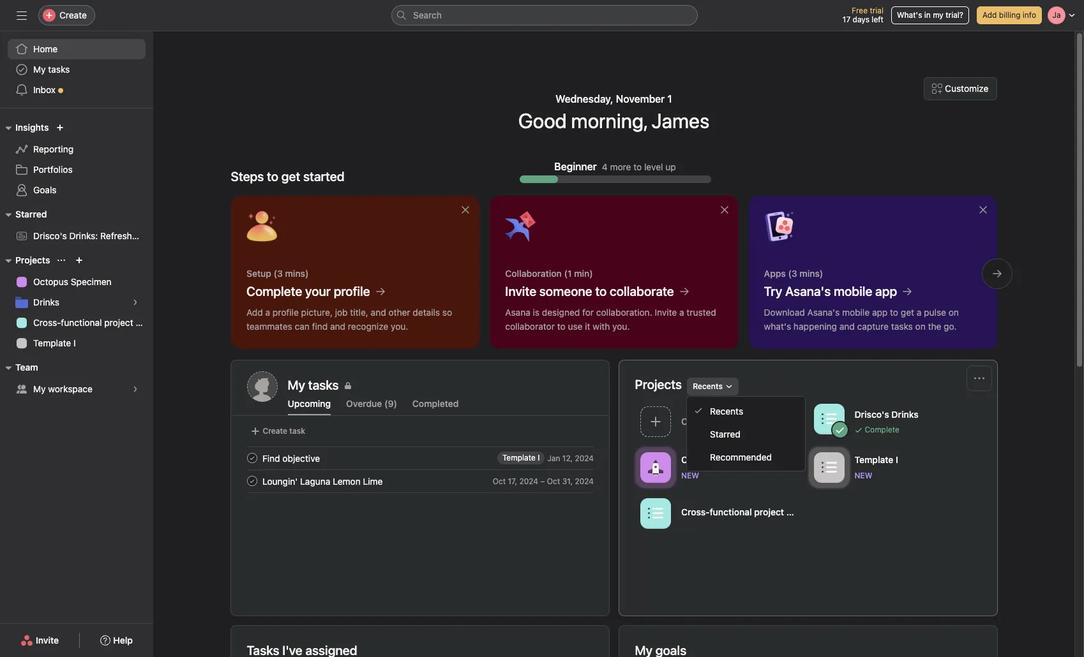 Task type: describe. For each thing, give the bounding box(es) containing it.
to up the asana is designed for collaboration. invite a trusted collaborator to use it with you.
[[595, 284, 607, 299]]

trial
[[870, 6, 884, 15]]

workspace
[[48, 384, 93, 395]]

find
[[262, 453, 280, 464]]

template inside template i new
[[855, 455, 894, 465]]

collaboration (1 min)
[[505, 268, 593, 279]]

asana
[[505, 307, 530, 318]]

objective
[[282, 453, 320, 464]]

can
[[295, 321, 309, 332]]

portfolios
[[33, 164, 73, 175]]

my
[[933, 10, 944, 20]]

you. inside add a profile picture, job title, and other details so teammates can find and recognize you.
[[391, 321, 408, 332]]

1 list image from the top
[[822, 412, 837, 427]]

new for octopus specimen
[[681, 471, 699, 481]]

use
[[568, 321, 583, 332]]

drisco's drinks
[[855, 409, 919, 420]]

find objective
[[262, 453, 320, 464]]

what's
[[764, 321, 791, 332]]

laguna
[[300, 476, 330, 487]]

specimen for octopus specimen
[[71, 277, 112, 287]]

home link
[[8, 39, 146, 59]]

my workspace
[[33, 384, 93, 395]]

2024 right 31,
[[575, 477, 594, 486]]

see details, drinks image
[[132, 299, 139, 307]]

invite button
[[12, 630, 67, 653]]

app for try asana's mobile app
[[876, 284, 897, 299]]

12,
[[562, 454, 573, 463]]

task
[[290, 427, 305, 436]]

tasks inside download asana's mobile app to get a pulse on what's happening and capture tasks on the go.
[[891, 321, 913, 332]]

1
[[668, 93, 673, 105]]

add profile photo image
[[247, 372, 278, 402]]

asana's for try
[[785, 284, 831, 299]]

functional inside projects element
[[61, 317, 102, 328]]

template inside projects element
[[33, 338, 71, 349]]

1 horizontal spatial project
[[754, 507, 784, 518]]

31,
[[562, 477, 573, 486]]

dismiss image
[[978, 205, 989, 215]]

lemon
[[333, 476, 360, 487]]

1 vertical spatial recents
[[710, 406, 744, 417]]

with
[[593, 321, 610, 332]]

try
[[764, 284, 782, 299]]

recommendation
[[155, 231, 228, 241]]

team button
[[0, 360, 38, 376]]

in
[[925, 10, 931, 20]]

more
[[610, 161, 631, 172]]

jan
[[547, 454, 560, 463]]

octopus for octopus specimen
[[33, 277, 68, 287]]

1 horizontal spatial projects
[[635, 377, 682, 392]]

project inside projects element
[[104, 317, 133, 328]]

dismiss image for invite someone to collaborate
[[719, 205, 730, 215]]

beginner
[[555, 161, 597, 172]]

0 horizontal spatial and
[[330, 321, 345, 332]]

a for invite
[[679, 307, 684, 318]]

dismiss image for complete your profile
[[460, 205, 471, 215]]

steps
[[231, 169, 264, 184]]

free trial 17 days left
[[843, 6, 884, 24]]

overdue
[[346, 399, 382, 409]]

goals
[[33, 185, 57, 195]]

1 vertical spatial drinks
[[892, 409, 919, 420]]

1 horizontal spatial functional
[[710, 507, 752, 518]]

my for my workspace
[[33, 384, 46, 395]]

oct 17, 2024 – oct 31, 2024
[[493, 477, 594, 486]]

to right 'steps'
[[267, 169, 279, 184]]

help button
[[92, 630, 141, 653]]

level
[[645, 161, 663, 172]]

search button
[[392, 5, 698, 26]]

happening
[[794, 321, 837, 332]]

loungin' laguna lemon lime
[[262, 476, 383, 487]]

global element
[[0, 31, 153, 108]]

drisco's for drisco's drinks
[[855, 409, 889, 420]]

drinks inside 'link'
[[33, 297, 59, 308]]

james
[[652, 109, 710, 133]]

projects inside dropdown button
[[15, 255, 50, 266]]

morning,
[[572, 109, 648, 133]]

search list box
[[392, 5, 698, 26]]

lime
[[363, 476, 383, 487]]

download asana's mobile app to get a pulse on what's happening and capture tasks on the go.
[[764, 307, 959, 332]]

2024 for 17,
[[519, 477, 538, 486]]

reporting
[[33, 144, 74, 155]]

what's
[[897, 10, 923, 20]]

(1 min)
[[564, 268, 593, 279]]

add a profile picture, job title, and other details so teammates can find and recognize you.
[[246, 307, 452, 332]]

steps to get started
[[231, 169, 345, 184]]

my tasks link
[[8, 59, 146, 80]]

a for try
[[917, 307, 922, 318]]

see details, my workspace image
[[132, 386, 139, 394]]

profile for your
[[334, 284, 370, 299]]

tasks inside "global" element
[[48, 64, 70, 75]]

goals link
[[8, 180, 146, 201]]

invite someone to collaborate
[[505, 284, 674, 299]]

2 list image from the top
[[822, 460, 837, 476]]

2024 for 12,
[[575, 454, 594, 463]]

complete for complete your profile
[[246, 284, 302, 299]]

november
[[616, 93, 665, 105]]

collaboration
[[505, 268, 562, 279]]

(9)
[[385, 399, 397, 409]]

my workspace link
[[8, 379, 146, 400]]

template i inside projects element
[[33, 338, 76, 349]]

designed
[[542, 307, 580, 318]]

0 horizontal spatial template i link
[[8, 333, 146, 354]]

actions image
[[975, 374, 985, 384]]

capture
[[857, 321, 889, 332]]

completed image for find
[[244, 451, 260, 466]]

collaborator
[[505, 321, 555, 332]]

i inside template i new
[[896, 455, 898, 465]]

go.
[[944, 321, 957, 332]]

team
[[15, 362, 38, 373]]

for
[[582, 307, 594, 318]]

(3 mins) for your
[[274, 268, 309, 279]]

template i new
[[855, 455, 898, 481]]

new image
[[56, 124, 64, 132]]

Completed checkbox
[[244, 451, 260, 466]]

starred inside dropdown button
[[15, 209, 47, 220]]

1 vertical spatial plan
[[787, 507, 805, 518]]

octopus specimen link
[[8, 272, 146, 293]]

list image
[[648, 506, 663, 522]]

good
[[519, 109, 567, 133]]

create for create
[[59, 10, 87, 20]]

find
[[312, 321, 328, 332]]

recommended link
[[687, 446, 806, 469]]

my tasks
[[288, 378, 339, 393]]

starred link
[[687, 423, 806, 446]]

asana is designed for collaboration. invite a trusted collaborator to use it with you.
[[505, 307, 716, 332]]

1 vertical spatial on
[[915, 321, 926, 332]]

1 horizontal spatial cross-functional project plan
[[681, 507, 805, 518]]

you. inside the asana is designed for collaboration. invite a trusted collaborator to use it with you.
[[612, 321, 630, 332]]

insights
[[15, 122, 49, 133]]

left
[[872, 15, 884, 24]]

completed
[[413, 399, 459, 409]]



Task type: locate. For each thing, give the bounding box(es) containing it.
a inside the asana is designed for collaboration. invite a trusted collaborator to use it with you.
[[679, 307, 684, 318]]

you. down "other"
[[391, 321, 408, 332]]

scroll card carousel right image
[[992, 269, 1003, 279]]

1 vertical spatial cross-functional project plan
[[681, 507, 805, 518]]

0 vertical spatial asana's
[[785, 284, 831, 299]]

oct right –
[[547, 477, 560, 486]]

recents down recents dropdown button at the bottom right of the page
[[710, 406, 744, 417]]

2 horizontal spatial a
[[917, 307, 922, 318]]

0 vertical spatial recents
[[693, 382, 723, 391]]

collaborate
[[610, 284, 674, 299]]

0 horizontal spatial cross-functional project plan link
[[8, 313, 153, 333]]

new inside template i new
[[855, 471, 873, 481]]

0 horizontal spatial dismiss image
[[460, 205, 471, 215]]

drisco's inside starred element
[[33, 231, 67, 241]]

complete down setup (3 mins)
[[246, 284, 302, 299]]

list image left drisco's drinks
[[822, 412, 837, 427]]

0 vertical spatial drisco's
[[33, 231, 67, 241]]

starred down create project on the bottom right of page
[[710, 429, 741, 440]]

insights button
[[0, 120, 49, 135]]

project down see details, drinks icon
[[104, 317, 133, 328]]

project down recommended link
[[754, 507, 784, 518]]

0 horizontal spatial complete
[[246, 284, 302, 299]]

and inside download asana's mobile app to get a pulse on what's happening and capture tasks on the go.
[[840, 321, 855, 332]]

mobile up download asana's mobile app to get a pulse on what's happening and capture tasks on the go.
[[834, 284, 873, 299]]

specimen inside projects element
[[71, 277, 112, 287]]

0 vertical spatial drinks
[[33, 297, 59, 308]]

invite inside button
[[36, 636, 59, 646]]

template i up team
[[33, 338, 76, 349]]

1 vertical spatial mobile
[[842, 307, 870, 318]]

invite for invite
[[36, 636, 59, 646]]

upcoming button
[[288, 399, 331, 416]]

list image left template i new
[[822, 460, 837, 476]]

profile inside add a profile picture, job title, and other details so teammates can find and recognize you.
[[272, 307, 299, 318]]

0 vertical spatial starred
[[15, 209, 47, 220]]

i inside projects element
[[73, 338, 76, 349]]

1 vertical spatial drisco's
[[855, 409, 889, 420]]

plan
[[136, 317, 153, 328], [787, 507, 805, 518]]

completed image left find
[[244, 451, 260, 466]]

0 vertical spatial cross-functional project plan
[[33, 317, 153, 328]]

template down drisco's drinks
[[855, 455, 894, 465]]

to
[[634, 161, 642, 172], [267, 169, 279, 184], [595, 284, 607, 299], [890, 307, 899, 318], [557, 321, 565, 332]]

completed image for loungin'
[[244, 474, 260, 489]]

i
[[73, 338, 76, 349], [538, 454, 540, 463], [896, 455, 898, 465]]

1 vertical spatial asana's
[[807, 307, 840, 318]]

1 vertical spatial complete
[[865, 425, 900, 435]]

0 horizontal spatial i
[[73, 338, 76, 349]]

info
[[1023, 10, 1037, 20]]

1 horizontal spatial starred
[[710, 429, 741, 440]]

and
[[371, 307, 386, 318], [330, 321, 345, 332], [840, 321, 855, 332]]

0 vertical spatial create
[[59, 10, 87, 20]]

2 horizontal spatial invite
[[655, 307, 677, 318]]

add inside add a profile picture, job title, and other details so teammates can find and recognize you.
[[246, 307, 263, 318]]

1 vertical spatial template i
[[502, 454, 540, 463]]

project
[[104, 317, 133, 328], [754, 507, 784, 518]]

(3 mins) up "complete your profile"
[[274, 268, 309, 279]]

1 vertical spatial add
[[246, 307, 263, 318]]

a left trusted
[[679, 307, 684, 318]]

2024 right 12,
[[575, 454, 594, 463]]

beginner 4 more to level up
[[555, 161, 676, 172]]

0 horizontal spatial cross-functional project plan
[[33, 317, 153, 328]]

details
[[413, 307, 440, 318]]

overdue (9) button
[[346, 399, 397, 416]]

starred element
[[0, 203, 228, 249]]

1 horizontal spatial new
[[855, 471, 873, 481]]

loungin'
[[262, 476, 298, 487]]

0 horizontal spatial profile
[[272, 307, 299, 318]]

0 vertical spatial list image
[[822, 412, 837, 427]]

0 horizontal spatial project
[[104, 317, 133, 328]]

my for my tasks
[[33, 64, 46, 75]]

mobile inside download asana's mobile app to get a pulse on what's happening and capture tasks on the go.
[[842, 307, 870, 318]]

add billing info button
[[977, 6, 1043, 24]]

1 vertical spatial starred
[[710, 429, 741, 440]]

template up team
[[33, 338, 71, 349]]

create inside button
[[263, 427, 288, 436]]

cross-functional project plan link down octopus specimen new
[[635, 494, 809, 535]]

create inside "popup button"
[[59, 10, 87, 20]]

0 vertical spatial add
[[983, 10, 997, 20]]

list image
[[822, 412, 837, 427], [822, 460, 837, 476]]

recents inside dropdown button
[[693, 382, 723, 391]]

0 horizontal spatial oct
[[493, 477, 506, 486]]

a
[[265, 307, 270, 318], [679, 307, 684, 318], [917, 307, 922, 318]]

1 you. from the left
[[391, 321, 408, 332]]

create left task
[[263, 427, 288, 436]]

starred down goals at the top of the page
[[15, 209, 47, 220]]

completed image down completed option
[[244, 474, 260, 489]]

to left the use
[[557, 321, 565, 332]]

billing
[[1000, 10, 1021, 20]]

1 vertical spatial my
[[33, 384, 46, 395]]

4
[[602, 161, 608, 172]]

0 horizontal spatial tasks
[[48, 64, 70, 75]]

17
[[843, 15, 851, 24]]

0 vertical spatial projects
[[15, 255, 50, 266]]

reporting link
[[8, 139, 146, 160]]

2 horizontal spatial i
[[896, 455, 898, 465]]

0 horizontal spatial drinks
[[33, 297, 59, 308]]

template up 17,
[[502, 454, 536, 463]]

1 vertical spatial project
[[754, 507, 784, 518]]

refreshment
[[100, 231, 153, 241]]

my down team
[[33, 384, 46, 395]]

a right get
[[917, 307, 922, 318]]

1 vertical spatial invite
[[655, 307, 677, 318]]

2 horizontal spatial template
[[855, 455, 894, 465]]

drisco's up show options, current sort, top image
[[33, 231, 67, 241]]

days
[[853, 15, 870, 24]]

what's in my trial? button
[[892, 6, 970, 24]]

trusted
[[687, 307, 716, 318]]

show options, current sort, top image
[[58, 257, 65, 264]]

you.
[[391, 321, 408, 332], [612, 321, 630, 332]]

get
[[901, 307, 914, 318]]

1 horizontal spatial template
[[502, 454, 536, 463]]

template i link up "teams" element on the bottom of the page
[[8, 333, 146, 354]]

octopus for octopus specimen new
[[681, 455, 717, 465]]

0 horizontal spatial invite
[[36, 636, 59, 646]]

drisco's for drisco's drinks: refreshment recommendation
[[33, 231, 67, 241]]

app for download asana's mobile app to get a pulse on what's happening and capture tasks on the go.
[[872, 307, 888, 318]]

0 horizontal spatial plan
[[136, 317, 153, 328]]

add left billing on the top right of the page
[[983, 10, 997, 20]]

inbox
[[33, 84, 56, 95]]

up
[[666, 161, 676, 172]]

3 a from the left
[[917, 307, 922, 318]]

free
[[852, 6, 868, 15]]

cross- inside projects element
[[33, 317, 61, 328]]

1 new from the left
[[681, 471, 699, 481]]

0 vertical spatial completed image
[[244, 451, 260, 466]]

invite
[[505, 284, 536, 299], [655, 307, 677, 318], [36, 636, 59, 646]]

0 vertical spatial on
[[949, 307, 959, 318]]

app inside download asana's mobile app to get a pulse on what's happening and capture tasks on the go.
[[872, 307, 888, 318]]

add for add a profile picture, job title, and other details so teammates can find and recognize you.
[[246, 307, 263, 318]]

0 vertical spatial template i
[[33, 338, 76, 349]]

1 vertical spatial tasks
[[891, 321, 913, 332]]

0 vertical spatial mobile
[[834, 284, 873, 299]]

complete your profile
[[246, 284, 370, 299]]

cross-functional project plan down drinks 'link'
[[33, 317, 153, 328]]

mobile for try
[[834, 284, 873, 299]]

asana's down apps (3 mins)
[[785, 284, 831, 299]]

specimen down starred link
[[720, 455, 761, 465]]

0 vertical spatial complete
[[246, 284, 302, 299]]

1 horizontal spatial (3 mins)
[[788, 268, 823, 279]]

download
[[764, 307, 805, 318]]

new for template i
[[855, 471, 873, 481]]

1 horizontal spatial add
[[983, 10, 997, 20]]

drinks up template i new
[[892, 409, 919, 420]]

drisco's up template i new
[[855, 409, 889, 420]]

invite inside the asana is designed for collaboration. invite a trusted collaborator to use it with you.
[[655, 307, 677, 318]]

create button
[[38, 5, 95, 26]]

overdue (9)
[[346, 399, 397, 409]]

i left jan
[[538, 454, 540, 463]]

to left get
[[890, 307, 899, 318]]

1 horizontal spatial octopus
[[681, 455, 717, 465]]

0 horizontal spatial octopus
[[33, 277, 68, 287]]

and left capture
[[840, 321, 855, 332]]

functional down octopus specimen new
[[710, 507, 752, 518]]

oct
[[493, 477, 506, 486], [547, 477, 560, 486]]

complete down drisco's drinks
[[865, 425, 900, 435]]

1 vertical spatial profile
[[272, 307, 299, 318]]

1 completed image from the top
[[244, 451, 260, 466]]

drinks down octopus specimen
[[33, 297, 59, 308]]

setup (3 mins)
[[246, 268, 309, 279]]

picture,
[[301, 307, 332, 318]]

add for add billing info
[[983, 10, 997, 20]]

i up "teams" element on the bottom of the page
[[73, 338, 76, 349]]

job
[[335, 307, 348, 318]]

rocket image
[[648, 460, 663, 476]]

0 vertical spatial app
[[876, 284, 897, 299]]

2 you. from the left
[[612, 321, 630, 332]]

mobile up capture
[[842, 307, 870, 318]]

recents up create project on the bottom right of page
[[693, 382, 723, 391]]

1 horizontal spatial oct
[[547, 477, 560, 486]]

2 oct from the left
[[547, 477, 560, 486]]

my inside 'my tasks' link
[[33, 64, 46, 75]]

tasks down "home"
[[48, 64, 70, 75]]

cross- right list image
[[681, 507, 710, 518]]

1 horizontal spatial drisco's
[[855, 409, 889, 420]]

1 horizontal spatial specimen
[[720, 455, 761, 465]]

template i up 17,
[[502, 454, 540, 463]]

to inside download asana's mobile app to get a pulse on what's happening and capture tasks on the go.
[[890, 307, 899, 318]]

recognize
[[348, 321, 388, 332]]

complete
[[246, 284, 302, 299], [865, 425, 900, 435]]

asana's inside download asana's mobile app to get a pulse on what's happening and capture tasks on the go.
[[807, 307, 840, 318]]

octopus inside octopus specimen new
[[681, 455, 717, 465]]

asana's up happening
[[807, 307, 840, 318]]

Completed checkbox
[[244, 474, 260, 489]]

new inside octopus specimen new
[[681, 471, 699, 481]]

get started
[[282, 169, 345, 184]]

create for create task
[[263, 427, 288, 436]]

cross-functional project plan inside projects element
[[33, 317, 153, 328]]

completed button
[[413, 399, 459, 416]]

profile up the teammates
[[272, 307, 299, 318]]

cross-functional project plan down octopus specimen new
[[681, 507, 805, 518]]

0 horizontal spatial specimen
[[71, 277, 112, 287]]

teams element
[[0, 356, 153, 402]]

jan 12, 2024 button
[[547, 454, 594, 463]]

so
[[442, 307, 452, 318]]

wednesday, november 1 good morning, james
[[519, 93, 710, 133]]

add billing info
[[983, 10, 1037, 20]]

0 vertical spatial octopus
[[33, 277, 68, 287]]

1 a from the left
[[265, 307, 270, 318]]

completed image
[[244, 451, 260, 466], [244, 474, 260, 489]]

1 vertical spatial specimen
[[720, 455, 761, 465]]

0 vertical spatial specimen
[[71, 277, 112, 287]]

2 a from the left
[[679, 307, 684, 318]]

2024
[[575, 454, 594, 463], [519, 477, 538, 486], [575, 477, 594, 486]]

2 my from the top
[[33, 384, 46, 395]]

my
[[33, 64, 46, 75], [33, 384, 46, 395]]

to inside 'beginner 4 more to level up'
[[634, 161, 642, 172]]

drisco's drinks: refreshment recommendation
[[33, 231, 228, 241]]

new project or portfolio image
[[76, 257, 83, 264]]

someone
[[539, 284, 592, 299]]

1 horizontal spatial create
[[263, 427, 288, 436]]

specimen inside octopus specimen new
[[720, 455, 761, 465]]

add inside button
[[983, 10, 997, 20]]

template
[[33, 338, 71, 349], [502, 454, 536, 463], [855, 455, 894, 465]]

my inside my workspace link
[[33, 384, 46, 395]]

functional down drinks 'link'
[[61, 317, 102, 328]]

1 horizontal spatial i
[[538, 454, 540, 463]]

projects
[[15, 255, 50, 266], [635, 377, 682, 392]]

complete for complete
[[865, 425, 900, 435]]

0 horizontal spatial template
[[33, 338, 71, 349]]

you. down collaboration.
[[612, 321, 630, 332]]

recents link
[[687, 400, 806, 423]]

1 horizontal spatial template i
[[502, 454, 540, 463]]

a inside download asana's mobile app to get a pulse on what's happening and capture tasks on the go.
[[917, 307, 922, 318]]

add
[[983, 10, 997, 20], [246, 307, 263, 318]]

drinks:
[[69, 231, 98, 241]]

to left level
[[634, 161, 642, 172]]

1 vertical spatial cross-
[[681, 507, 710, 518]]

on up 'go.'
[[949, 307, 959, 318]]

functional
[[61, 317, 102, 328], [710, 507, 752, 518]]

2 new from the left
[[855, 471, 873, 481]]

mobile for download
[[842, 307, 870, 318]]

it
[[585, 321, 590, 332]]

collaboration.
[[596, 307, 652, 318]]

a up the teammates
[[265, 307, 270, 318]]

template i link up 17,
[[497, 452, 545, 465]]

2 completed image from the top
[[244, 474, 260, 489]]

2 dismiss image from the left
[[719, 205, 730, 215]]

projects left recents dropdown button at the bottom right of the page
[[635, 377, 682, 392]]

0 horizontal spatial create
[[59, 10, 87, 20]]

create project
[[681, 416, 742, 427]]

(3 mins) for asana's
[[788, 268, 823, 279]]

i down drisco's drinks
[[896, 455, 898, 465]]

specimen down new project or portfolio icon on the left of the page
[[71, 277, 112, 287]]

2 (3 mins) from the left
[[788, 268, 823, 279]]

plan inside projects element
[[136, 317, 153, 328]]

0 vertical spatial project
[[104, 317, 133, 328]]

on left the
[[915, 321, 926, 332]]

create task button
[[247, 423, 309, 441]]

specimen for octopus specimen new
[[720, 455, 761, 465]]

projects left show options, current sort, top image
[[15, 255, 50, 266]]

1 vertical spatial octopus
[[681, 455, 717, 465]]

setup
[[246, 268, 271, 279]]

dismiss image
[[460, 205, 471, 215], [719, 205, 730, 215]]

is
[[533, 307, 540, 318]]

cross-functional project plan link down octopus specimen link
[[8, 313, 153, 333]]

1 horizontal spatial drinks
[[892, 409, 919, 420]]

inbox link
[[8, 80, 146, 100]]

profile for a
[[272, 307, 299, 318]]

apps
[[764, 268, 786, 279]]

drinks link
[[8, 293, 146, 313]]

1 horizontal spatial tasks
[[891, 321, 913, 332]]

asana's for download
[[807, 307, 840, 318]]

portfolios link
[[8, 160, 146, 180]]

customize
[[946, 83, 989, 94]]

0 vertical spatial tasks
[[48, 64, 70, 75]]

1 (3 mins) from the left
[[274, 268, 309, 279]]

wednesday,
[[556, 93, 614, 105]]

1 vertical spatial cross-functional project plan link
[[635, 494, 809, 535]]

octopus specimen new
[[681, 455, 761, 481]]

1 oct from the left
[[493, 477, 506, 486]]

octopus down show options, current sort, top image
[[33, 277, 68, 287]]

starred button
[[0, 207, 47, 222]]

–
[[540, 477, 545, 486]]

1 vertical spatial template i link
[[497, 452, 545, 465]]

home
[[33, 43, 58, 54]]

insights element
[[0, 116, 153, 203]]

0 horizontal spatial template i
[[33, 338, 76, 349]]

1 horizontal spatial you.
[[612, 321, 630, 332]]

my up inbox
[[33, 64, 46, 75]]

1 horizontal spatial invite
[[505, 284, 536, 299]]

teammates
[[246, 321, 292, 332]]

1 horizontal spatial profile
[[334, 284, 370, 299]]

0 horizontal spatial (3 mins)
[[274, 268, 309, 279]]

tasks down get
[[891, 321, 913, 332]]

create up home link
[[59, 10, 87, 20]]

mobile
[[834, 284, 873, 299], [842, 307, 870, 318]]

drisco's drinks: refreshment recommendation link
[[8, 226, 228, 247]]

apps (3 mins)
[[764, 268, 823, 279]]

hide sidebar image
[[17, 10, 27, 20]]

app
[[876, 284, 897, 299], [872, 307, 888, 318]]

and down job
[[330, 321, 345, 332]]

2024 left –
[[519, 477, 538, 486]]

0 horizontal spatial functional
[[61, 317, 102, 328]]

invite for invite someone to collaborate
[[505, 284, 536, 299]]

1 horizontal spatial and
[[371, 307, 386, 318]]

search
[[413, 10, 442, 20]]

a inside add a profile picture, job title, and other details so teammates can find and recognize you.
[[265, 307, 270, 318]]

1 dismiss image from the left
[[460, 205, 471, 215]]

(3 mins) up try asana's mobile app at the right top of the page
[[788, 268, 823, 279]]

oct left 17,
[[493, 477, 506, 486]]

profile up 'title,'
[[334, 284, 370, 299]]

1 horizontal spatial template i link
[[497, 452, 545, 465]]

0 vertical spatial invite
[[505, 284, 536, 299]]

0 vertical spatial functional
[[61, 317, 102, 328]]

your
[[305, 284, 331, 299]]

cross-
[[33, 317, 61, 328], [681, 507, 710, 518]]

1 horizontal spatial cross-functional project plan link
[[635, 494, 809, 535]]

create project link
[[635, 402, 809, 443]]

0 vertical spatial my
[[33, 64, 46, 75]]

0 vertical spatial cross-functional project plan link
[[8, 313, 153, 333]]

to inside the asana is designed for collaboration. invite a trusted collaborator to use it with you.
[[557, 321, 565, 332]]

1 horizontal spatial dismiss image
[[719, 205, 730, 215]]

add up the teammates
[[246, 307, 263, 318]]

1 horizontal spatial on
[[949, 307, 959, 318]]

0 vertical spatial template i link
[[8, 333, 146, 354]]

octopus down create project on the bottom right of page
[[681, 455, 717, 465]]

app up capture
[[872, 307, 888, 318]]

octopus inside octopus specimen link
[[33, 277, 68, 287]]

1 horizontal spatial cross-
[[681, 507, 710, 518]]

and up recognize
[[371, 307, 386, 318]]

1 my from the top
[[33, 64, 46, 75]]

jan 12, 2024
[[547, 454, 594, 463]]

projects element
[[0, 249, 153, 356]]

1 vertical spatial list image
[[822, 460, 837, 476]]

app up download asana's mobile app to get a pulse on what's happening and capture tasks on the go.
[[876, 284, 897, 299]]

0 horizontal spatial cross-
[[33, 317, 61, 328]]

1 vertical spatial app
[[872, 307, 888, 318]]

cross- down drinks 'link'
[[33, 317, 61, 328]]

0 vertical spatial profile
[[334, 284, 370, 299]]



Task type: vqa. For each thing, say whether or not it's contained in the screenshot.
DRISCO'S DRINKS: REFRESHMENT RECOMMENDATION link
yes



